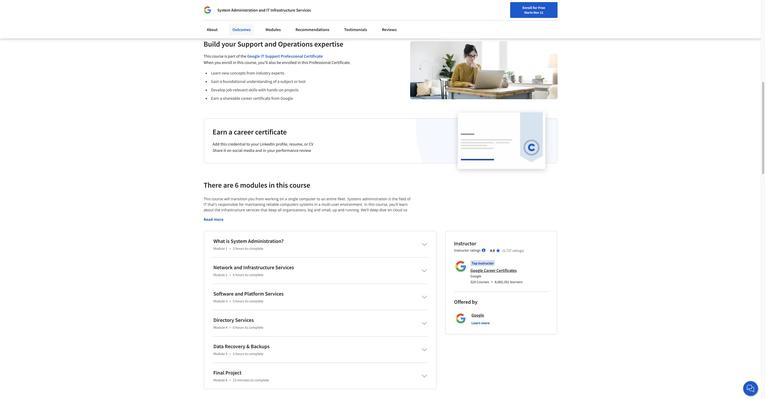 Task type: describe. For each thing, give the bounding box(es) containing it.
what
[[213, 238, 225, 244]]

• inside top instructor google career certificates google 320 courses • 8,060,381 learners
[[491, 279, 493, 285]]

we'll
[[361, 207, 369, 212]]

• inside what is system administration? module 1 • 3 hours to complete
[[230, 246, 231, 251]]

this down "certificate"
[[302, 60, 308, 65]]

directory services module 4 • 6 hours to complete
[[213, 317, 263, 330]]

manage down 'running.'
[[348, 213, 361, 218]]

use
[[300, 219, 306, 224]]

business
[[269, 8, 285, 13]]

will
[[224, 196, 230, 201]]

enroll
[[222, 60, 232, 65]]

and up recover
[[279, 219, 286, 224]]

6 inside directory services module 4 • 6 hours to complete
[[233, 325, 235, 330]]

to down 'running.'
[[343, 213, 347, 218]]

learn new concepts from industry experts
[[211, 70, 284, 76]]

module for data
[[213, 352, 225, 356]]

coursera career certificate image
[[458, 113, 546, 169]]

google down projects
[[281, 96, 293, 101]]

all
[[278, 207, 282, 212]]

0 vertical spatial certificate
[[253, 96, 271, 101]]

you'll
[[392, 213, 401, 218]]

deep
[[370, 207, 379, 212]]

offered by
[[454, 299, 478, 305]]

how up productivity.
[[213, 219, 221, 224]]

running.
[[346, 207, 360, 212]]

skills
[[249, 87, 257, 92]]

projects
[[285, 87, 299, 92]]

coursera enterprise logos image
[[440, 0, 546, 10]]

of right event
[[377, 224, 381, 229]]

0 vertical spatial professional
[[281, 53, 303, 59]]

outcomes
[[233, 27, 251, 32]]

on right dive
[[388, 207, 392, 212]]

5,737
[[504, 248, 512, 253]]

course for to
[[212, 196, 223, 201]]

testimonials link
[[341, 24, 370, 35]]

this up working
[[276, 180, 288, 190]]

reliable
[[266, 202, 279, 207]]

complete inside directory services module 4 • 6 hours to complete
[[249, 325, 263, 330]]

recommendations link
[[292, 24, 333, 35]]

and up finally,
[[241, 219, 248, 224]]

foundational
[[223, 79, 246, 84]]

to left use
[[295, 219, 299, 224]]

a down develop
[[220, 96, 222, 101]]

computers
[[280, 202, 299, 207]]

reviews link
[[379, 24, 400, 35]]

everything
[[242, 213, 260, 218]]

certificates
[[497, 268, 517, 273]]

google image
[[204, 6, 211, 14]]

instructor for instructor
[[454, 240, 476, 247]]

the down that's
[[215, 207, 220, 212]]

and down so
[[402, 219, 408, 224]]

google up 320
[[471, 274, 481, 279]]

dive
[[380, 207, 387, 212]]

)
[[523, 248, 524, 253]]

2 inside network and infrastructure services module 2 • 6 hours to complete
[[226, 273, 228, 277]]

hours for &
[[235, 352, 244, 356]]

expertise
[[314, 39, 343, 49]]

5 inside the software and platform services module 3 • 5 hours to complete
[[233, 299, 235, 304]]

6 inside network and infrastructure services module 2 • 6 hours to complete
[[233, 273, 235, 277]]

1 horizontal spatial that
[[261, 207, 268, 212]]

system inside what is system administration? module 1 • 3 hours to complete
[[231, 238, 247, 244]]

it right coursera
[[266, 7, 270, 13]]

earn a shareable career certificate from google
[[211, 96, 293, 101]]

in up working
[[269, 180, 275, 190]]

organizations,
[[283, 207, 307, 212]]

platform
[[244, 290, 264, 297]]

project
[[226, 369, 242, 376]]

is inside this course will transition you from working on a single computer to an entire fleet. systems administration is the field of it that's responsible for maintaining reliable computers systems in a multi-user environment. in this course, you'll learn about the infrastructure services that keep all organizations, big and small, up and running. we'll deep dive on cloud so that you'll understand everything from typical cloud infrastructure setups to how to manage cloud resources. you'll also learn how to manage and configure servers and how to use industry tools to manage computers, user information, and user productivity. finally, you'll learn how to recover your organization's it infrastructure in the event of a disaster.
[[389, 196, 391, 201]]

1
[[226, 246, 228, 251]]

administration?
[[248, 238, 284, 244]]

from down "hands-"
[[271, 96, 280, 101]]

a right gain
[[220, 79, 222, 84]]

complete for platform
[[249, 299, 263, 304]]

course, inside this course is part of the google it support professional certificate when you enroll in this course, you'll also be enrolled in this professional certificate.
[[245, 60, 257, 65]]

manage down up
[[336, 219, 350, 224]]

new
[[222, 70, 229, 76]]

to inside directory services module 4 • 6 hours to complete
[[245, 325, 248, 330]]

learn more about coursera for business link
[[212, 8, 285, 13]]

nov
[[534, 10, 539, 14]]

entire
[[327, 196, 337, 201]]

coursera
[[246, 8, 262, 13]]

this up concepts
[[237, 60, 244, 65]]

learn more
[[472, 321, 490, 325]]

course, inside this course will transition you from working on a single computer to an entire fleet. systems administration is the field of it that's responsible for maintaining reliable computers systems in a multi-user environment. in this course, you'll learn about the infrastructure services that keep all organizations, big and small, up and running. we'll deep dive on cloud so that you'll understand everything from typical cloud infrastructure setups to how to manage cloud resources. you'll also learn how to manage and configure servers and how to use industry tools to manage computers, user information, and user productivity. finally, you'll learn how to recover your organization's it infrastructure in the event of a disaster.
[[376, 202, 388, 207]]

also inside this course will transition you from working on a single computer to an entire fleet. systems administration is the field of it that's responsible for maintaining reliable computers systems in a multi-user environment. in this course, you'll learn about the infrastructure services that keep all organizations, big and small, up and running. we'll deep dive on cloud so that you'll understand everything from typical cloud infrastructure setups to how to manage cloud resources. you'll also learn how to manage and configure servers and how to use industry tools to manage computers, user information, and user productivity. finally, you'll learn how to recover your organization's it infrastructure in the event of a disaster.
[[402, 213, 409, 218]]

a up computers
[[285, 196, 287, 201]]

0 vertical spatial infrastructure
[[271, 7, 295, 13]]

the inside this course is part of the google it support professional certificate when you enroll in this course, you'll also be enrolled in this professional certificate.
[[241, 53, 246, 59]]

to right tools
[[331, 219, 335, 224]]

modules
[[266, 27, 281, 32]]

transition
[[231, 196, 247, 201]]

to inside network and infrastructure services module 2 • 6 hours to complete
[[245, 273, 248, 277]]

gain a foundational understanding of a subject or tool
[[211, 79, 306, 84]]

courses
[[477, 280, 489, 284]]

organization's
[[303, 224, 326, 229]]

complete for system
[[249, 246, 263, 251]]

module for software
[[213, 299, 225, 304]]

you'll
[[258, 60, 268, 65]]

1 vertical spatial that
[[204, 213, 211, 218]]

2 horizontal spatial cloud
[[393, 207, 402, 212]]

add this credential to your linkedin profile, resume, or cv share it on social media and in your performance review
[[213, 141, 313, 153]]

keep
[[269, 207, 277, 212]]

environment.
[[340, 202, 363, 207]]

your up 'media' on the top left of the page
[[251, 141, 259, 147]]

recommendations
[[296, 27, 330, 32]]

module for what
[[213, 246, 225, 251]]

from up servers
[[261, 213, 270, 218]]

to down servers
[[275, 224, 279, 229]]

to inside what is system administration? module 1 • 3 hours to complete
[[245, 246, 248, 251]]

4
[[226, 325, 228, 330]]

relevant
[[233, 87, 248, 92]]

and right big
[[314, 207, 321, 212]]

6 right the are
[[235, 180, 239, 190]]

to down up
[[330, 213, 334, 218]]

from up maintaining
[[256, 196, 264, 201]]

more for read more
[[214, 217, 224, 222]]

how down up
[[335, 213, 342, 218]]

a down information,
[[382, 224, 384, 229]]

disaster.
[[385, 224, 399, 229]]

add
[[213, 141, 220, 147]]

be
[[277, 60, 281, 65]]

and inside the software and platform services module 3 • 5 hours to complete
[[235, 290, 243, 297]]

understand
[[221, 213, 241, 218]]

to left an
[[317, 196, 320, 201]]

so
[[403, 207, 407, 212]]

you inside this course is part of the google it support professional certificate when you enroll in this course, you'll also be enrolled in this professional certificate.
[[215, 60, 221, 65]]

• inside network and infrastructure services module 2 • 6 hours to complete
[[230, 273, 231, 277]]

services inside network and infrastructure services module 2 • 6 hours to complete
[[275, 264, 294, 271]]

2 horizontal spatial learn
[[399, 202, 408, 207]]

reviews
[[382, 27, 397, 32]]

a left subject
[[277, 79, 280, 84]]

a left multi-
[[319, 202, 321, 207]]

are
[[223, 180, 233, 190]]

google up learn more button
[[472, 313, 484, 318]]

services
[[246, 207, 260, 212]]

administration
[[231, 7, 258, 13]]

about inside this course will transition you from working on a single computer to an entire fleet. systems administration is the field of it that's responsible for maintaining reliable computers systems in a multi-user environment. in this course, you'll learn about the infrastructure services that keep all organizations, big and small, up and running. we'll deep dive on cloud so that you'll understand everything from typical cloud infrastructure setups to how to manage cloud resources. you'll also learn how to manage and configure servers and how to use industry tools to manage computers, user information, and user productivity. finally, you'll learn how to recover your organization's it infrastructure in the event of a disaster.
[[204, 207, 214, 212]]

3 inside what is system administration? module 1 • 3 hours to complete
[[233, 246, 235, 251]]

1 vertical spatial you'll
[[212, 213, 220, 218]]

in right "enrolled"
[[298, 60, 301, 65]]

gain
[[211, 79, 219, 84]]

google down top
[[471, 268, 483, 273]]

in down part
[[233, 60, 236, 65]]

performance
[[276, 148, 299, 153]]

subject
[[280, 79, 293, 84]]

linkedin
[[260, 141, 275, 147]]

earn a career certificate
[[213, 127, 287, 137]]

to inside add this credential to your linkedin profile, resume, or cv share it on social media and in your performance review
[[247, 141, 250, 147]]

to inside data recovery & backups module 5 • 2 hours to complete
[[245, 352, 248, 356]]

it left that's
[[204, 202, 207, 207]]

manage down understand
[[226, 219, 240, 224]]

module for network
[[213, 273, 225, 277]]

complete for &
[[249, 352, 263, 356]]

enroll for free starts nov 21
[[523, 5, 545, 14]]

from up gain a foundational understanding of a subject or tool
[[247, 70, 255, 76]]

of up "hands-"
[[273, 79, 277, 84]]

this course will transition you from working on a single computer to an entire fleet. systems administration is the field of it that's responsible for maintaining reliable computers systems in a multi-user environment. in this course, you'll learn about the infrastructure services that keep all organizations, big and small, up and running. we'll deep dive on cloud so that you'll understand everything from typical cloud infrastructure setups to how to manage cloud resources. you'll also learn how to manage and configure servers and how to use industry tools to manage computers, user information, and user productivity. finally, you'll learn how to recover your organization's it infrastructure in the event of a disaster.
[[204, 196, 412, 229]]

fleet.
[[338, 196, 346, 201]]

resume,
[[289, 141, 303, 147]]

your inside this course will transition you from working on a single computer to an entire fleet. systems administration is the field of it that's responsible for maintaining reliable computers systems in a multi-user environment. in this course, you'll learn about the infrastructure services that keep all organizations, big and small, up and running. we'll deep dive on cloud so that you'll understand everything from typical cloud infrastructure setups to how to manage cloud resources. you'll also learn how to manage and configure servers and how to use industry tools to manage computers, user information, and user productivity. finally, you'll learn how to recover your organization's it infrastructure in the event of a disaster.
[[294, 224, 302, 229]]

and down modules link
[[265, 39, 277, 49]]

course for when
[[212, 53, 224, 59]]

final
[[213, 369, 224, 376]]

2 vertical spatial you'll
[[247, 224, 256, 229]]

google it support professional certificate link
[[247, 53, 323, 59]]

earn for earn a shareable career certificate from google
[[211, 96, 219, 101]]

how up recover
[[287, 219, 294, 224]]

minutes
[[237, 378, 250, 383]]

maintaining
[[245, 202, 265, 207]]

computers,
[[351, 219, 370, 224]]

your down linkedin
[[267, 148, 275, 153]]

2 horizontal spatial infrastructure
[[331, 224, 355, 229]]



Task type: vqa. For each thing, say whether or not it's contained in the screenshot.


Task type: locate. For each thing, give the bounding box(es) containing it.
system administration and it infrastructure services
[[217, 7, 311, 13]]

top
[[472, 261, 478, 266]]

2 vertical spatial learn
[[472, 321, 481, 325]]

in right the 'systems'
[[314, 202, 318, 207]]

productivity.
[[212, 224, 234, 229]]

1 vertical spatial 5
[[226, 352, 228, 356]]

course, up dive
[[376, 202, 388, 207]]

it inside this course is part of the google it support professional certificate when you enroll in this course, you'll also be enrolled in this professional certificate.
[[261, 53, 264, 59]]

1 vertical spatial 3
[[226, 299, 228, 304]]

0 horizontal spatial 2
[[226, 273, 228, 277]]

this course is part of the google it support professional certificate when you enroll in this course, you'll also be enrolled in this professional certificate.
[[204, 53, 351, 65]]

system down finally,
[[231, 238, 247, 244]]

0 vertical spatial instructor
[[454, 240, 476, 247]]

and inside add this credential to your linkedin profile, resume, or cv share it on social media and in your performance review
[[255, 148, 262, 153]]

0 vertical spatial earn
[[211, 96, 219, 101]]

1 vertical spatial industry
[[307, 219, 321, 224]]

learn for learn new concepts from industry experts
[[211, 70, 221, 76]]

cloud
[[393, 207, 402, 212], [283, 213, 292, 218], [362, 213, 372, 218]]

and right network
[[234, 264, 242, 271]]

career
[[484, 268, 496, 273]]

6 inside the final project module 6 • 23 minutes to complete
[[226, 378, 228, 383]]

on up computers
[[280, 196, 284, 201]]

0 horizontal spatial you'll
[[212, 213, 220, 218]]

to up 'media' on the top left of the page
[[247, 141, 250, 147]]

0 horizontal spatial for
[[239, 202, 244, 207]]

servers
[[266, 219, 278, 224]]

to up productivity.
[[222, 219, 225, 224]]

is left part
[[224, 53, 227, 59]]

2 down network
[[226, 273, 228, 277]]

4 hours from the top
[[235, 325, 244, 330]]

career
[[241, 96, 252, 101], [234, 127, 254, 137]]

2 inside data recovery & backups module 5 • 2 hours to complete
[[233, 352, 235, 356]]

earn down develop
[[211, 96, 219, 101]]

this inside add this credential to your linkedin profile, resume, or cv share it on social media and in your performance review
[[220, 141, 227, 147]]

professional up "enrolled"
[[281, 53, 303, 59]]

module inside what is system administration? module 1 • 3 hours to complete
[[213, 246, 225, 251]]

you'll up the you'll
[[389, 202, 398, 207]]

instructor up google career certificates image
[[454, 248, 469, 253]]

3 inside the software and platform services module 3 • 5 hours to complete
[[226, 299, 228, 304]]

1 module from the top
[[213, 246, 225, 251]]

0 horizontal spatial cloud
[[283, 213, 292, 218]]

cv
[[309, 141, 313, 147]]

0 horizontal spatial learn
[[204, 219, 213, 224]]

resources.
[[373, 213, 391, 218]]

complete down "administration?"
[[249, 246, 263, 251]]

• down 'recovery'
[[230, 352, 231, 356]]

0 vertical spatial user
[[332, 202, 339, 207]]

modules link
[[262, 24, 284, 35]]

concepts
[[230, 70, 246, 76]]

1 horizontal spatial or
[[304, 141, 308, 147]]

instructor up career
[[478, 261, 494, 266]]

1 horizontal spatial industry
[[307, 219, 321, 224]]

read
[[204, 217, 213, 222]]

it
[[224, 148, 226, 153]]

1 vertical spatial certificate
[[255, 127, 287, 137]]

more inside button
[[481, 321, 490, 325]]

for left business
[[263, 8, 268, 13]]

0 vertical spatial course,
[[245, 60, 257, 65]]

certificate.
[[332, 60, 351, 65]]

learners
[[510, 280, 523, 284]]

about
[[207, 27, 218, 32]]

hours inside directory services module 4 • 6 hours to complete
[[235, 325, 244, 330]]

1 horizontal spatial you
[[248, 196, 255, 201]]

0 horizontal spatial about
[[204, 207, 214, 212]]

complete inside the software and platform services module 3 • 5 hours to complete
[[249, 299, 263, 304]]

and left business
[[259, 7, 266, 13]]

5 hours from the top
[[235, 352, 244, 356]]

tool
[[299, 79, 306, 84]]

or inside add this credential to your linkedin profile, resume, or cv share it on social media and in your performance review
[[304, 141, 308, 147]]

information,
[[380, 219, 401, 224]]

• right 4
[[230, 325, 231, 330]]

hours for platform
[[235, 299, 244, 304]]

1 vertical spatial professional
[[309, 60, 331, 65]]

support up 'be'
[[265, 53, 280, 59]]

2 down 'recovery'
[[233, 352, 235, 356]]

this right "in"
[[369, 202, 375, 207]]

4 module from the top
[[213, 325, 225, 330]]

course inside this course is part of the google it support professional certificate when you enroll in this course, you'll also be enrolled in this professional certificate.
[[212, 53, 224, 59]]

hands-
[[267, 87, 279, 92]]

a
[[220, 79, 222, 84], [277, 79, 280, 84], [220, 96, 222, 101], [229, 127, 232, 137], [285, 196, 287, 201], [319, 202, 321, 207], [382, 224, 384, 229]]

more for learn more
[[481, 321, 490, 325]]

hours for infrastructure
[[235, 273, 244, 277]]

1 horizontal spatial course,
[[376, 202, 388, 207]]

23
[[233, 378, 237, 383]]

learn for learn more about coursera for business
[[212, 8, 223, 13]]

instructor ratings
[[454, 248, 481, 253]]

complete inside what is system administration? module 1 • 3 hours to complete
[[249, 246, 263, 251]]

support inside this course is part of the google it support professional certificate when you enroll in this course, you'll also be enrolled in this professional certificate.
[[265, 53, 280, 59]]

1 horizontal spatial support
[[265, 53, 280, 59]]

1 horizontal spatial about
[[234, 8, 245, 13]]

directory
[[213, 317, 234, 323]]

infrastructure down computers,
[[331, 224, 355, 229]]

chat with us image
[[747, 385, 755, 393]]

industry up understanding
[[256, 70, 271, 76]]

hours inside what is system administration? module 1 • 3 hours to complete
[[235, 246, 244, 251]]

of inside this course is part of the google it support professional certificate when you enroll in this course, you'll also be enrolled in this professional certificate.
[[236, 53, 240, 59]]

5
[[233, 299, 235, 304], [226, 352, 228, 356]]

it up you'll on the left top of the page
[[261, 53, 264, 59]]

1 horizontal spatial also
[[402, 213, 409, 218]]

0 vertical spatial career
[[241, 96, 252, 101]]

hours inside data recovery & backups module 5 • 2 hours to complete
[[235, 352, 244, 356]]

2 horizontal spatial you'll
[[389, 202, 398, 207]]

shareable
[[223, 96, 240, 101]]

course, up learn new concepts from industry experts
[[245, 60, 257, 65]]

1 horizontal spatial professional
[[309, 60, 331, 65]]

8,060,381
[[495, 280, 510, 284]]

to right minutes
[[251, 378, 254, 383]]

on inside add this credential to your linkedin profile, resume, or cv share it on social media and in your performance review
[[227, 148, 232, 153]]

0 vertical spatial or
[[294, 79, 298, 84]]

• down software
[[230, 299, 231, 304]]

responsible
[[218, 202, 238, 207]]

an
[[321, 196, 326, 201]]

1 vertical spatial learn
[[211, 70, 221, 76]]

infrastructure up use
[[293, 213, 317, 218]]

industry inside this course will transition you from working on a single computer to an entire fleet. systems administration is the field of it that's responsible for maintaining reliable computers systems in a multi-user environment. in this course, you'll learn about the infrastructure services that keep all organizations, big and small, up and running. we'll deep dive on cloud so that you'll understand everything from typical cloud infrastructure setups to how to manage cloud resources. you'll also learn how to manage and configure servers and how to use industry tools to manage computers, user information, and user productivity. finally, you'll learn how to recover your organization's it infrastructure in the event of a disaster.
[[307, 219, 321, 224]]

1 horizontal spatial infrastructure
[[293, 213, 317, 218]]

6 module from the top
[[213, 378, 225, 383]]

1 horizontal spatial cloud
[[362, 213, 372, 218]]

instructor
[[454, 240, 476, 247], [454, 248, 469, 253], [478, 261, 494, 266]]

2 module from the top
[[213, 273, 225, 277]]

ratings right 5,737
[[513, 248, 523, 253]]

2 vertical spatial infrastructure
[[331, 224, 355, 229]]

user down 'read'
[[204, 224, 211, 229]]

your up part
[[222, 39, 236, 49]]

this for this course is part of the google it support professional certificate when you enroll in this course, you'll also be enrolled in this professional certificate.
[[204, 53, 211, 59]]

or left cv
[[304, 141, 308, 147]]

services inside the software and platform services module 3 • 5 hours to complete
[[265, 290, 284, 297]]

this inside this course is part of the google it support professional certificate when you enroll in this course, you'll also be enrolled in this professional certificate.
[[204, 53, 211, 59]]

0 horizontal spatial that
[[204, 213, 211, 218]]

1 vertical spatial instructor
[[454, 248, 469, 253]]

complete up "platform" on the left of page
[[249, 273, 263, 277]]

share
[[213, 148, 223, 153]]

field
[[399, 196, 406, 201]]

1 vertical spatial career
[[234, 127, 254, 137]]

hours inside the software and platform services module 3 • 5 hours to complete
[[235, 299, 244, 304]]

1 vertical spatial course
[[290, 180, 310, 190]]

0 vertical spatial more
[[224, 8, 233, 13]]

2 vertical spatial user
[[204, 224, 211, 229]]

small,
[[322, 207, 332, 212]]

2 vertical spatial instructor
[[478, 261, 494, 266]]

0 horizontal spatial 5
[[226, 352, 228, 356]]

the
[[241, 53, 246, 59], [392, 196, 398, 201], [215, 207, 220, 212], [360, 224, 366, 229]]

module inside directory services module 4 • 6 hours to complete
[[213, 325, 225, 330]]

2 vertical spatial more
[[481, 321, 490, 325]]

it down tools
[[327, 224, 330, 229]]

0 horizontal spatial ratings
[[470, 248, 481, 253]]

and right up
[[338, 207, 345, 212]]

outcomes link
[[229, 24, 254, 35]]

single
[[288, 196, 298, 201]]

course inside this course will transition you from working on a single computer to an entire fleet. systems administration is the field of it that's responsible for maintaining reliable computers systems in a multi-user environment. in this course, you'll learn about the infrastructure services that keep all organizations, big and small, up and running. we'll deep dive on cloud so that you'll understand everything from typical cloud infrastructure setups to how to manage cloud resources. you'll also learn how to manage and configure servers and how to use industry tools to manage computers, user information, and user productivity. finally, you'll learn how to recover your organization's it infrastructure in the event of a disaster.
[[212, 196, 223, 201]]

1 vertical spatial course,
[[376, 202, 388, 207]]

0 horizontal spatial support
[[237, 39, 263, 49]]

the down computers,
[[360, 224, 366, 229]]

0 vertical spatial that
[[261, 207, 268, 212]]

typical
[[271, 213, 282, 218]]

cloud up the you'll
[[393, 207, 402, 212]]

to down "platform" on the left of page
[[245, 299, 248, 304]]

6 up software
[[233, 273, 235, 277]]

google up you'll on the left top of the page
[[247, 53, 260, 59]]

• right courses
[[491, 279, 493, 285]]

it
[[266, 7, 270, 13], [261, 53, 264, 59], [204, 202, 207, 207], [327, 224, 330, 229]]

a up credential
[[229, 127, 232, 137]]

for inside this course will transition you from working on a single computer to an entire fleet. systems administration is the field of it that's responsible for maintaining reliable computers systems in a multi-user environment. in this course, you'll learn about the infrastructure services that keep all organizations, big and small, up and running. we'll deep dive on cloud so that you'll understand everything from typical cloud infrastructure setups to how to manage cloud resources. you'll also learn how to manage and configure servers and how to use industry tools to manage computers, user information, and user productivity. finally, you'll learn how to recover your organization's it infrastructure in the event of a disaster.
[[239, 202, 244, 207]]

1 vertical spatial more
[[214, 217, 224, 222]]

earn up add
[[213, 127, 227, 137]]

on right it
[[227, 148, 232, 153]]

this inside this course will transition you from working on a single computer to an entire fleet. systems administration is the field of it that's responsible for maintaining reliable computers systems in a multi-user environment. in this course, you'll learn about the infrastructure services that keep all organizations, big and small, up and running. we'll deep dive on cloud so that you'll understand everything from typical cloud infrastructure setups to how to manage cloud resources. you'll also learn how to manage and configure servers and how to use industry tools to manage computers, user information, and user productivity. finally, you'll learn how to recover your organization's it infrastructure in the event of a disaster.
[[369, 202, 375, 207]]

0 horizontal spatial professional
[[281, 53, 303, 59]]

2 this from the top
[[204, 196, 211, 201]]

hours right 4
[[235, 325, 244, 330]]

google inside this course is part of the google it support professional certificate when you enroll in this course, you'll also be enrolled in this professional certificate.
[[247, 53, 260, 59]]

testimonials
[[344, 27, 367, 32]]

of right field in the right of the page
[[407, 196, 411, 201]]

for inside enroll for free starts nov 21
[[533, 5, 538, 10]]

services inside directory services module 4 • 6 hours to complete
[[235, 317, 254, 323]]

learn down field in the right of the page
[[399, 202, 408, 207]]

event
[[367, 224, 376, 229]]

more down google link
[[481, 321, 490, 325]]

certificate
[[253, 96, 271, 101], [255, 127, 287, 137]]

0 horizontal spatial user
[[204, 224, 211, 229]]

1 vertical spatial this
[[204, 196, 211, 201]]

1 horizontal spatial ratings
[[513, 248, 523, 253]]

network
[[213, 264, 233, 271]]

and left "platform" on the left of page
[[235, 290, 243, 297]]

1 horizontal spatial 2
[[233, 352, 235, 356]]

0 vertical spatial system
[[217, 7, 231, 13]]

instructor for instructor ratings
[[454, 248, 469, 253]]

(
[[502, 248, 504, 253]]

the left field in the right of the page
[[392, 196, 398, 201]]

• inside the software and platform services module 3 • 5 hours to complete
[[230, 299, 231, 304]]

build your support and operations expertise
[[204, 39, 343, 49]]

hours inside network and infrastructure services module 2 • 6 hours to complete
[[235, 273, 244, 277]]

infrastructure down what is system administration? module 1 • 3 hours to complete
[[243, 264, 274, 271]]

&
[[246, 343, 250, 350]]

earn for earn a career certificate
[[213, 127, 227, 137]]

is inside what is system administration? module 1 • 3 hours to complete
[[226, 238, 230, 244]]

this inside this course will transition you from working on a single computer to an entire fleet. systems administration is the field of it that's responsible for maintaining reliable computers systems in a multi-user environment. in this course, you'll learn about the infrastructure services that keep all organizations, big and small, up and running. we'll deep dive on cloud so that you'll understand everything from typical cloud infrastructure setups to how to manage cloud resources. you'll also learn how to manage and configure servers and how to use industry tools to manage computers, user information, and user productivity. finally, you'll learn how to recover your organization's it infrastructure in the event of a disaster.
[[204, 196, 211, 201]]

that's
[[208, 202, 217, 207]]

that left keep
[[261, 207, 268, 212]]

0 vertical spatial course
[[212, 53, 224, 59]]

1 horizontal spatial user
[[332, 202, 339, 207]]

also inside this course is part of the google it support professional certificate when you enroll in this course, you'll also be enrolled in this professional certificate.
[[269, 60, 276, 65]]

complete down "platform" on the left of page
[[249, 299, 263, 304]]

you up maintaining
[[248, 196, 255, 201]]

more
[[224, 8, 233, 13], [214, 217, 224, 222], [481, 321, 490, 325]]

systems
[[300, 202, 314, 207]]

user up event
[[371, 219, 379, 224]]

0 horizontal spatial also
[[269, 60, 276, 65]]

learn down configure
[[257, 224, 266, 229]]

module down software
[[213, 299, 225, 304]]

2 vertical spatial is
[[226, 238, 230, 244]]

part
[[228, 53, 235, 59]]

•
[[230, 246, 231, 251], [230, 273, 231, 277], [491, 279, 493, 285], [230, 299, 231, 304], [230, 325, 231, 330], [230, 352, 231, 356], [230, 378, 231, 383]]

1 vertical spatial system
[[231, 238, 247, 244]]

1 this from the top
[[204, 53, 211, 59]]

to inside the final project module 6 • 23 minutes to complete
[[251, 378, 254, 383]]

modules
[[240, 180, 267, 190]]

free
[[538, 5, 545, 10]]

6 right 4
[[233, 325, 235, 330]]

google career certificates image
[[455, 261, 467, 272]]

1 vertical spatial user
[[371, 219, 379, 224]]

you'll
[[389, 202, 398, 207], [212, 213, 220, 218], [247, 224, 256, 229]]

in down computers,
[[356, 224, 359, 229]]

big
[[308, 207, 313, 212]]

0 horizontal spatial 3
[[226, 299, 228, 304]]

complete inside network and infrastructure services module 2 • 6 hours to complete
[[249, 273, 263, 277]]

of right part
[[236, 53, 240, 59]]

1 vertical spatial also
[[402, 213, 409, 218]]

certificate down with
[[253, 96, 271, 101]]

1 vertical spatial learn
[[204, 219, 213, 224]]

when
[[204, 60, 214, 65]]

3 module from the top
[[213, 299, 225, 304]]

how down servers
[[267, 224, 274, 229]]

hours down 'recovery'
[[235, 352, 244, 356]]

hours for system
[[235, 246, 244, 251]]

1 vertical spatial you
[[248, 196, 255, 201]]

module down final
[[213, 378, 225, 383]]

1 vertical spatial or
[[304, 141, 308, 147]]

0 vertical spatial you'll
[[389, 202, 398, 207]]

learn inside button
[[472, 321, 481, 325]]

credential
[[228, 141, 246, 147]]

software and platform services module 3 • 5 hours to complete
[[213, 290, 284, 304]]

1 vertical spatial infrastructure
[[243, 264, 274, 271]]

develop job-relevant skills with hands-on projects
[[211, 87, 299, 92]]

infrastructure inside network and infrastructure services module 2 • 6 hours to complete
[[243, 264, 274, 271]]

social
[[232, 148, 243, 153]]

0 horizontal spatial infrastructure
[[221, 207, 245, 212]]

career down relevant at left top
[[241, 96, 252, 101]]

course up that's
[[212, 196, 223, 201]]

backups
[[251, 343, 270, 350]]

your down use
[[294, 224, 302, 229]]

complete right minutes
[[254, 378, 269, 383]]

• inside directory services module 4 • 6 hours to complete
[[230, 325, 231, 330]]

1 horizontal spatial 5
[[233, 299, 235, 304]]

learn more about coursera for business
[[212, 8, 285, 13]]

by
[[472, 299, 478, 305]]

1 vertical spatial 2
[[233, 352, 235, 356]]

1 vertical spatial earn
[[213, 127, 227, 137]]

1 horizontal spatial you'll
[[247, 224, 256, 229]]

1 horizontal spatial 3
[[233, 246, 235, 251]]

0 vertical spatial 5
[[233, 299, 235, 304]]

this for this course will transition you from working on a single computer to an entire fleet. systems administration is the field of it that's responsible for maintaining reliable computers systems in a multi-user environment. in this course, you'll learn about the infrastructure services that keep all organizations, big and small, up and running. we'll deep dive on cloud so that you'll understand everything from typical cloud infrastructure setups to how to manage cloud resources. you'll also learn how to manage and configure servers and how to use industry tools to manage computers, user information, and user productivity. finally, you'll learn how to recover your organization's it infrastructure in the event of a disaster.
[[204, 196, 211, 201]]

complete inside data recovery & backups module 5 • 2 hours to complete
[[249, 352, 263, 356]]

0 vertical spatial learn
[[399, 202, 408, 207]]

administration
[[362, 196, 388, 201]]

1 horizontal spatial learn
[[257, 224, 266, 229]]

to inside the software and platform services module 3 • 5 hours to complete
[[245, 299, 248, 304]]

you right when
[[215, 60, 221, 65]]

• down network
[[230, 273, 231, 277]]

1 hours from the top
[[235, 246, 244, 251]]

0 vertical spatial infrastructure
[[221, 207, 245, 212]]

complete for infrastructure
[[249, 273, 263, 277]]

data recovery & backups module 5 • 2 hours to complete
[[213, 343, 270, 356]]

• right 1
[[230, 246, 231, 251]]

0 vertical spatial 3
[[233, 246, 235, 251]]

your
[[222, 39, 236, 49], [251, 141, 259, 147], [267, 148, 275, 153], [294, 224, 302, 229]]

with
[[258, 87, 266, 92]]

module inside the final project module 6 • 23 minutes to complete
[[213, 378, 225, 383]]

0 vertical spatial also
[[269, 60, 276, 65]]

5 inside data recovery & backups module 5 • 2 hours to complete
[[226, 352, 228, 356]]

that
[[261, 207, 268, 212], [204, 213, 211, 218]]

this up that's
[[204, 196, 211, 201]]

module left 1
[[213, 246, 225, 251]]

0 vertical spatial this
[[204, 53, 211, 59]]

learn for learn more
[[472, 321, 481, 325]]

0 vertical spatial about
[[234, 8, 245, 13]]

module inside data recovery & backups module 5 • 2 hours to complete
[[213, 352, 225, 356]]

5 module from the top
[[213, 352, 225, 356]]

0 vertical spatial support
[[237, 39, 263, 49]]

or
[[294, 79, 298, 84], [304, 141, 308, 147]]

0 horizontal spatial you
[[215, 60, 221, 65]]

read more
[[204, 217, 224, 222]]

0 vertical spatial 2
[[226, 273, 228, 277]]

0 horizontal spatial industry
[[256, 70, 271, 76]]

hours right 1
[[235, 246, 244, 251]]

2 hours from the top
[[235, 273, 244, 277]]

enrolled
[[282, 60, 297, 65]]

instructor inside top instructor google career certificates google 320 courses • 8,060,381 learners
[[478, 261, 494, 266]]

complete inside the final project module 6 • 23 minutes to complete
[[254, 378, 269, 383]]

you inside this course will transition you from working on a single computer to an entire fleet. systems administration is the field of it that's responsible for maintaining reliable computers systems in a multi-user environment. in this course, you'll learn about the infrastructure services that keep all organizations, big and small, up and running. we'll deep dive on cloud so that you'll understand everything from typical cloud infrastructure setups to how to manage cloud resources. you'll also learn how to manage and configure servers and how to use industry tools to manage computers, user information, and user productivity. finally, you'll learn how to recover your organization's it infrastructure in the event of a disaster.
[[248, 196, 255, 201]]

1 horizontal spatial for
[[263, 8, 268, 13]]

about left coursera
[[234, 8, 245, 13]]

0 horizontal spatial or
[[294, 79, 298, 84]]

is inside this course is part of the google it support professional certificate when you enroll in this course, you'll also be enrolled in this professional certificate.
[[224, 53, 227, 59]]

• inside the final project module 6 • 23 minutes to complete
[[230, 378, 231, 383]]

1 vertical spatial infrastructure
[[293, 213, 317, 218]]

systems
[[347, 196, 361, 201]]

final project module 6 • 23 minutes to complete
[[213, 369, 269, 383]]

3 hours from the top
[[235, 299, 244, 304]]

1 vertical spatial is
[[389, 196, 391, 201]]

2 horizontal spatial user
[[371, 219, 379, 224]]

and inside network and infrastructure services module 2 • 6 hours to complete
[[234, 264, 242, 271]]

you
[[215, 60, 221, 65], [248, 196, 255, 201]]

module inside the software and platform services module 3 • 5 hours to complete
[[213, 299, 225, 304]]

1 vertical spatial support
[[265, 53, 280, 59]]

in down linkedin
[[263, 148, 266, 153]]

job-
[[226, 87, 233, 92]]

recovery
[[225, 343, 245, 350]]

this up when
[[204, 53, 211, 59]]

to right 1
[[245, 246, 248, 251]]

in inside add this credential to your linkedin profile, resume, or cv share it on social media and in your performance review
[[263, 148, 266, 153]]

develop
[[211, 87, 226, 92]]

enroll
[[523, 5, 532, 10]]

about link
[[204, 24, 221, 35]]

build
[[204, 39, 220, 49]]

to down &
[[245, 352, 248, 356]]

0 vertical spatial industry
[[256, 70, 271, 76]]

• inside data recovery & backups module 5 • 2 hours to complete
[[230, 352, 231, 356]]

infrastructure
[[271, 7, 295, 13], [243, 264, 274, 271]]

2 vertical spatial learn
[[257, 224, 266, 229]]

1 vertical spatial about
[[204, 207, 214, 212]]

offered
[[454, 299, 471, 305]]

on down subject
[[279, 87, 284, 92]]

module inside network and infrastructure services module 2 • 6 hours to complete
[[213, 273, 225, 277]]

0 vertical spatial learn
[[212, 8, 223, 13]]

more inside button
[[214, 217, 224, 222]]

infrastructure up understand
[[221, 207, 245, 212]]

0 horizontal spatial course,
[[245, 60, 257, 65]]



